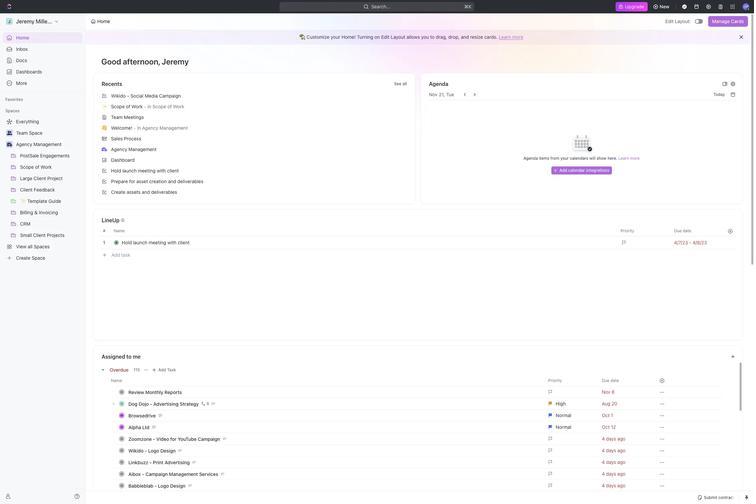 Task type: vqa. For each thing, say whether or not it's contained in the screenshot.
the bottommost your
yes



Task type: locate. For each thing, give the bounding box(es) containing it.
0 vertical spatial logo
[[148, 448, 159, 454]]

learn right cards.
[[499, 34, 512, 40]]

new button
[[651, 1, 674, 12]]

1 vertical spatial campaign
[[198, 437, 220, 442]]

2 vertical spatial add
[[159, 368, 166, 373]]

workspace
[[55, 18, 83, 24]]

for right video
[[170, 437, 177, 442]]

- right aibox
[[142, 472, 144, 478]]

✨ inside sidebar navigation
[[20, 199, 26, 204]]

agency inside sidebar navigation
[[16, 142, 32, 147]]

design for babbleblab - logo design
[[170, 484, 186, 489]]

1 vertical spatial logo
[[158, 484, 169, 489]]

client inside large client project link
[[34, 176, 46, 181]]

0 horizontal spatial jeremy
[[16, 18, 34, 24]]

agency down sales
[[111, 147, 127, 152]]

welcome!
[[111, 125, 133, 131]]

deliverables right creation
[[178, 179, 204, 184]]

1 vertical spatial agenda
[[524, 156, 539, 161]]

campaign right media
[[159, 93, 181, 99]]

0 vertical spatial for
[[129, 179, 135, 184]]

agency down meetings
[[142, 125, 158, 131]]

space for create space
[[32, 255, 45, 261]]

1 horizontal spatial agenda
[[524, 156, 539, 161]]

1 normal from the top
[[556, 413, 572, 419]]

add inside button
[[560, 168, 568, 173]]

more right here.
[[631, 156, 641, 161]]

add left 'task'
[[111, 252, 120, 258]]

0 vertical spatial ✨
[[102, 104, 107, 109]]

advertising for print
[[165, 460, 190, 466]]

✨ template guide
[[20, 199, 61, 204]]

design down aibox - campaign management services
[[170, 484, 186, 489]]

create inside tree
[[16, 255, 30, 261]]

1 vertical spatial all
[[28, 244, 33, 250]]

client down large
[[20, 187, 33, 193]]

• inside welcome! • in agency management
[[134, 125, 136, 131]]

work
[[132, 104, 143, 109], [173, 104, 184, 109], [41, 164, 52, 170]]

work inside scope of work link
[[41, 164, 52, 170]]

2 normal from the top
[[556, 425, 572, 431]]

1 horizontal spatial deliverables
[[178, 179, 204, 184]]

• inside scope of work • in scope of work
[[144, 104, 146, 109]]

1 horizontal spatial due
[[675, 229, 683, 234]]

0 vertical spatial learn
[[499, 34, 512, 40]]

create down the view
[[16, 255, 30, 261]]

dashboards
[[16, 69, 42, 75]]

1 vertical spatial normal
[[556, 425, 572, 431]]

management inside aibox - campaign management services link
[[169, 472, 198, 478]]

see all
[[395, 81, 407, 86]]

of inside sidebar navigation
[[35, 164, 39, 170]]

1 vertical spatial home
[[16, 35, 29, 41]]

wikido - logo design
[[129, 448, 176, 454]]

✨ up 👋
[[102, 104, 107, 109]]

engagements
[[40, 153, 70, 159]]

all inside tree
[[28, 244, 33, 250]]

add
[[560, 168, 568, 173], [111, 252, 120, 258], [159, 368, 166, 373]]

invoicing
[[39, 210, 58, 216]]

1 vertical spatial spaces
[[34, 244, 50, 250]]

- inside wikido - logo design link
[[145, 448, 147, 454]]

in down meetings
[[137, 125, 141, 131]]

hold launch meeting with client up asset
[[111, 168, 179, 174]]

0 vertical spatial hold
[[111, 168, 121, 174]]

2 vertical spatial client
[[33, 233, 46, 238]]

logo up print on the bottom left of page
[[148, 448, 159, 454]]

1 normal button from the top
[[545, 410, 599, 422]]

0 horizontal spatial more
[[513, 34, 524, 40]]

0 horizontal spatial add
[[111, 252, 120, 258]]

large client project link
[[20, 173, 81, 184]]

agency management link down team space link
[[16, 139, 81, 150]]

0 horizontal spatial wikido
[[111, 93, 126, 99]]

1 vertical spatial name
[[111, 379, 122, 384]]

hold inside 'link'
[[111, 168, 121, 174]]

spaces down favorites button
[[5, 108, 20, 113]]

crm
[[20, 221, 30, 227]]

1 horizontal spatial add
[[159, 368, 166, 373]]

agency management up postsale engagements
[[16, 142, 62, 147]]

scope
[[111, 104, 125, 109], [153, 104, 166, 109], [20, 164, 34, 170]]

for inside prepare for asset creation and deliverables link
[[129, 179, 135, 184]]

meeting inside 'link'
[[138, 168, 156, 174]]

2 horizontal spatial add
[[560, 168, 568, 173]]

0 vertical spatial normal
[[556, 413, 572, 419]]

logo
[[148, 448, 159, 454], [158, 484, 169, 489]]

✨ for ✨ template guide
[[20, 199, 26, 204]]

0 horizontal spatial spaces
[[5, 108, 20, 113]]

0 vertical spatial wikido
[[111, 93, 126, 99]]

1 horizontal spatial learn more link
[[619, 156, 641, 161]]

wikido
[[111, 93, 126, 99], [129, 448, 144, 454]]

0 horizontal spatial for
[[129, 179, 135, 184]]

client feedback link
[[20, 185, 81, 196]]

team for team meetings
[[111, 115, 123, 120]]

spaces inside "view all spaces" link
[[34, 244, 50, 250]]

- inside linkbuzz - print advertising link
[[150, 460, 152, 466]]

• down wikido - social media campaign
[[144, 104, 146, 109]]

all right the see
[[403, 81, 407, 86]]

0 vertical spatial date
[[684, 229, 692, 234]]

learn more link inside alert
[[499, 34, 524, 40]]

0 vertical spatial design
[[161, 448, 176, 454]]

spaces
[[5, 108, 20, 113], [34, 244, 50, 250]]

normal button for browsedrive
[[545, 410, 599, 422]]

0 horizontal spatial edit
[[382, 34, 390, 40]]

1 horizontal spatial all
[[403, 81, 407, 86]]

0 horizontal spatial hold
[[111, 168, 121, 174]]

1 vertical spatial learn
[[619, 156, 630, 161]]

small client projects link
[[20, 230, 81, 241]]

🏡
[[300, 34, 306, 40]]

hold launch meeting with client link
[[99, 166, 410, 176]]

team up welcome!
[[111, 115, 123, 120]]

sales process link
[[99, 134, 410, 144]]

2 normal button from the top
[[545, 422, 599, 434]]

- inside aibox - campaign management services link
[[142, 472, 144, 478]]

and inside create assets and deliverables link
[[142, 189, 150, 195]]

0 vertical spatial more
[[513, 34, 524, 40]]

scope up large
[[20, 164, 34, 170]]

sidebar navigation
[[0, 13, 87, 505]]

- left print on the bottom left of page
[[150, 460, 152, 466]]

assets
[[127, 189, 141, 195]]

will
[[590, 156, 596, 161]]

and right drop,
[[461, 34, 470, 40]]

agency management down process
[[111, 147, 157, 152]]

billing & invoicing
[[20, 210, 58, 216]]

due date
[[675, 229, 692, 234], [603, 379, 620, 384]]

integrations
[[587, 168, 610, 173]]

client
[[34, 176, 46, 181], [20, 187, 33, 193], [33, 233, 46, 238]]

of up large client project in the left top of the page
[[35, 164, 39, 170]]

✨ up 'billing'
[[20, 199, 26, 204]]

view
[[16, 244, 26, 250]]

- down the zoomzone
[[145, 448, 147, 454]]

client inside client feedback link
[[20, 187, 33, 193]]

wikido inside wikido - social media campaign link
[[111, 93, 126, 99]]

to left me
[[127, 354, 132, 360]]

more inside alert
[[513, 34, 524, 40]]

0 horizontal spatial work
[[41, 164, 52, 170]]

- inside wikido - social media campaign link
[[127, 93, 129, 99]]

calendars
[[571, 156, 589, 161]]

1 vertical spatial team
[[16, 130, 28, 136]]

your left home!
[[331, 34, 341, 40]]

cards.
[[485, 34, 498, 40]]

0 vertical spatial learn more link
[[499, 34, 524, 40]]

1 horizontal spatial in
[[148, 104, 151, 109]]

1 horizontal spatial create
[[111, 189, 126, 195]]

tree
[[3, 117, 82, 264]]

•
[[144, 104, 146, 109], [134, 125, 136, 131]]

0 vertical spatial launch
[[123, 168, 137, 174]]

dog
[[129, 402, 138, 407]]

space down everything link
[[29, 130, 42, 136]]

0 horizontal spatial ✨
[[20, 199, 26, 204]]

0 vertical spatial priority
[[621, 229, 635, 234]]

0 vertical spatial •
[[144, 104, 146, 109]]

to right you
[[431, 34, 435, 40]]

hold up prepare
[[111, 168, 121, 174]]

1 vertical spatial due
[[603, 379, 610, 384]]

4/7/23
[[675, 240, 689, 246]]

normal button for alpha ltd
[[545, 422, 599, 434]]

alpha ltd
[[129, 425, 150, 431]]

wikido down recents
[[111, 93, 126, 99]]

name
[[114, 229, 125, 234], [111, 379, 122, 384]]

you
[[422, 34, 429, 40]]

1 vertical spatial space
[[32, 255, 45, 261]]

1 horizontal spatial jeremy
[[162, 57, 189, 66]]

0 vertical spatial space
[[29, 130, 42, 136]]

create down prepare
[[111, 189, 126, 195]]

babbleblab - logo design
[[129, 484, 186, 489]]

campaign right youtube
[[198, 437, 220, 442]]

for left asset
[[129, 179, 135, 184]]

2 horizontal spatial of
[[168, 104, 172, 109]]

1 horizontal spatial work
[[132, 104, 143, 109]]

spaces down small client projects
[[34, 244, 50, 250]]

add for add task
[[111, 252, 120, 258]]

add left calendar on the right of the page
[[560, 168, 568, 173]]

- inside 'zoomzone - video for youtube campaign' link
[[153, 437, 155, 442]]

1 vertical spatial and
[[168, 179, 176, 184]]

&
[[34, 210, 38, 216]]

good
[[101, 57, 121, 66]]

0 horizontal spatial scope
[[20, 164, 34, 170]]

projects
[[47, 233, 65, 238]]

your right from
[[561, 156, 569, 161]]

manage cards button
[[709, 16, 749, 27]]

⌘k
[[465, 4, 472, 9]]

management
[[160, 125, 188, 131], [33, 142, 62, 147], [129, 147, 157, 152], [169, 472, 198, 478]]

due
[[675, 229, 683, 234], [603, 379, 610, 384]]

create for create space
[[16, 255, 30, 261]]

add inside button
[[159, 368, 166, 373]]

advertising down reports on the left of page
[[154, 402, 179, 407]]

1 vertical spatial client
[[178, 240, 190, 246]]

team inside sidebar navigation
[[16, 130, 28, 136]]

wikido inside wikido - logo design link
[[129, 448, 144, 454]]

1 horizontal spatial agency management link
[[99, 144, 410, 155]]

zoomzone
[[129, 437, 152, 442]]

advertising up aibox - campaign management services
[[165, 460, 190, 466]]

agenda up nov 21, tue at the top right of the page
[[430, 81, 449, 87]]

learn more link right here.
[[619, 156, 641, 161]]

team right user group icon
[[16, 130, 28, 136]]

alert
[[85, 30, 752, 45]]

small
[[20, 233, 32, 238]]

guide
[[48, 199, 61, 204]]

1 horizontal spatial wikido
[[129, 448, 144, 454]]

logo down aibox - campaign management services
[[158, 484, 169, 489]]

postsale engagements link
[[20, 151, 81, 161]]

due inside dropdown button
[[603, 379, 610, 384]]

1 vertical spatial design
[[170, 484, 186, 489]]

items
[[540, 156, 550, 161]]

1 horizontal spatial scope
[[111, 104, 125, 109]]

0 horizontal spatial of
[[35, 164, 39, 170]]

1 vertical spatial advertising
[[165, 460, 190, 466]]

learn more link right cards.
[[499, 34, 524, 40]]

tree containing everything
[[3, 117, 82, 264]]

• down meetings
[[134, 125, 136, 131]]

0 vertical spatial jeremy
[[16, 18, 34, 24]]

0 horizontal spatial deliverables
[[151, 189, 177, 195]]

name down lineup
[[114, 229, 125, 234]]

scope of work • in scope of work
[[111, 104, 184, 109]]

jeremy inside sidebar navigation
[[16, 18, 34, 24]]

0 horizontal spatial create
[[16, 255, 30, 261]]

0 vertical spatial your
[[331, 34, 341, 40]]

client up client feedback
[[34, 176, 46, 181]]

0 horizontal spatial with
[[157, 168, 166, 174]]

of up team meetings
[[126, 104, 130, 109]]

add calendar integrations
[[560, 168, 610, 173]]

everything link
[[3, 117, 81, 127]]

more right cards.
[[513, 34, 524, 40]]

1 vertical spatial edit
[[382, 34, 390, 40]]

linkbuzz - print advertising
[[129, 460, 190, 466]]

all inside button
[[403, 81, 407, 86]]

everything
[[16, 119, 39, 125]]

normal button
[[545, 410, 599, 422], [545, 422, 599, 434]]

- for 4/7/23 - 4/8/23
[[690, 240, 692, 246]]

0 vertical spatial with
[[157, 168, 166, 174]]

1 vertical spatial your
[[561, 156, 569, 161]]

1 horizontal spatial more
[[631, 156, 641, 161]]

home inside home link
[[16, 35, 29, 41]]

client for small
[[33, 233, 46, 238]]

business time image
[[102, 147, 107, 152]]

space inside team space link
[[29, 130, 42, 136]]

- inside babbleblab - logo design link
[[155, 484, 157, 489]]

recents
[[102, 81, 122, 87]]

name down overdue
[[111, 379, 122, 384]]

edit right on
[[382, 34, 390, 40]]

2 horizontal spatial scope
[[153, 104, 166, 109]]

agenda left items
[[524, 156, 539, 161]]

agenda for agenda
[[430, 81, 449, 87]]

0 vertical spatial due date
[[675, 229, 692, 234]]

2 horizontal spatial agency
[[142, 125, 158, 131]]

1 vertical spatial add
[[111, 252, 120, 258]]

client up "view all spaces" link
[[33, 233, 46, 238]]

add inside dropdown button
[[111, 252, 120, 258]]

1 vertical spatial to
[[127, 354, 132, 360]]

✨
[[102, 104, 107, 109], [20, 199, 26, 204]]

alpha ltd link
[[127, 423, 544, 433]]

create for create assets and deliverables
[[111, 189, 126, 195]]

0 horizontal spatial agency management
[[16, 142, 62, 147]]

resize
[[471, 34, 484, 40]]

all right the view
[[28, 244, 33, 250]]

-
[[127, 93, 129, 99], [690, 240, 692, 246], [150, 402, 152, 407], [153, 437, 155, 442], [145, 448, 147, 454], [150, 460, 152, 466], [142, 472, 144, 478], [155, 484, 157, 489]]

2 vertical spatial campaign
[[146, 472, 168, 478]]

- right babbleblab
[[155, 484, 157, 489]]

wikido - logo design link
[[127, 446, 544, 456]]

scope of work
[[20, 164, 52, 170]]

2 horizontal spatial and
[[461, 34, 470, 40]]

- left video
[[153, 437, 155, 442]]

browsedrive
[[129, 413, 156, 419]]

wikido up linkbuzz
[[129, 448, 144, 454]]

0 horizontal spatial due
[[603, 379, 610, 384]]

team for team space
[[16, 130, 28, 136]]

in down media
[[148, 104, 151, 109]]

space inside "create space" link
[[32, 255, 45, 261]]

campaign up babbleblab - logo design
[[146, 472, 168, 478]]

0 vertical spatial agenda
[[430, 81, 449, 87]]

0 vertical spatial name
[[114, 229, 125, 234]]

normal for alpha ltd
[[556, 425, 572, 431]]

edit left layout:
[[666, 18, 674, 24]]

inbox
[[16, 46, 28, 52]]

4/7/23 - 4/8/23
[[675, 240, 708, 246]]

1 vertical spatial date
[[611, 379, 620, 384]]

upgrade link
[[616, 2, 648, 11]]

0 horizontal spatial and
[[142, 189, 150, 195]]

scope inside tree
[[20, 164, 34, 170]]

hold launch meeting with client up 'task'
[[122, 240, 190, 246]]

create space
[[16, 255, 45, 261]]

learn right here.
[[619, 156, 630, 161]]

agency down team space
[[16, 142, 32, 147]]

0 horizontal spatial due date
[[603, 379, 620, 384]]

- left social
[[127, 93, 129, 99]]

- right 4/7/23
[[690, 240, 692, 246]]

add left task
[[159, 368, 166, 373]]

- for wikido - logo design
[[145, 448, 147, 454]]

design down video
[[161, 448, 176, 454]]

2 vertical spatial and
[[142, 189, 150, 195]]

of
[[126, 104, 130, 109], [168, 104, 172, 109], [35, 164, 39, 170]]

wikido for wikido - social media campaign
[[111, 93, 126, 99]]

agenda for agenda items from your calendars will show here. learn more
[[524, 156, 539, 161]]

and inside prepare for asset creation and deliverables link
[[168, 179, 176, 184]]

0 horizontal spatial priority
[[549, 379, 563, 384]]

of down wikido - social media campaign
[[168, 104, 172, 109]]

hold
[[111, 168, 121, 174], [122, 240, 132, 246]]

client inside small client projects link
[[33, 233, 46, 238]]

linkbuzz
[[129, 460, 148, 466]]

scope up team meetings
[[111, 104, 125, 109]]

prepare for asset creation and deliverables link
[[99, 176, 410, 187]]

home
[[97, 18, 110, 24], [16, 35, 29, 41]]

- inside 4/7/23 - 4/8/23 dropdown button
[[690, 240, 692, 246]]

team
[[111, 115, 123, 120], [16, 130, 28, 136]]

and right creation
[[168, 179, 176, 184]]

normal button down "high" dropdown button
[[545, 422, 599, 434]]

- for zoomzone - video for youtube campaign
[[153, 437, 155, 442]]

agency management link up hold launch meeting with client 'link'
[[99, 144, 410, 155]]

deliverables
[[178, 179, 204, 184], [151, 189, 177, 195]]

hold up 'task'
[[122, 240, 132, 246]]

scope for scope of work • in scope of work
[[111, 104, 125, 109]]

scope down media
[[153, 104, 166, 109]]

normal button down high
[[545, 410, 599, 422]]

of for scope of work
[[35, 164, 39, 170]]

and down asset
[[142, 189, 150, 195]]

1 vertical spatial with
[[168, 240, 177, 246]]

deliverables down creation
[[151, 189, 177, 195]]

1 horizontal spatial learn
[[619, 156, 630, 161]]

0 horizontal spatial agency
[[16, 142, 32, 147]]

space down "view all spaces" link
[[32, 255, 45, 261]]



Task type: describe. For each thing, give the bounding box(es) containing it.
edit inside alert
[[382, 34, 390, 40]]

on
[[375, 34, 380, 40]]

🏡 customize your home! turning on edit layout allows you to drag, drop, and resize cards. learn more
[[300, 34, 524, 40]]

name button
[[110, 376, 545, 387]]

browsedrive link
[[127, 411, 544, 421]]

from
[[551, 156, 560, 161]]

add task
[[159, 368, 176, 373]]

see
[[395, 81, 402, 86]]

launch inside hold launch meeting with client 'link'
[[123, 168, 137, 174]]

0 vertical spatial in
[[148, 104, 151, 109]]

client for large
[[34, 176, 46, 181]]

dojo
[[139, 402, 149, 407]]

tue
[[447, 92, 455, 97]]

date inside dropdown button
[[611, 379, 620, 384]]

- for linkbuzz - print advertising
[[150, 460, 152, 466]]

1 vertical spatial hold launch meeting with client
[[122, 240, 190, 246]]

small client projects
[[20, 233, 65, 238]]

overdue
[[110, 367, 129, 373]]

learn more link for 🏡 customize your home! turning on edit layout allows you to drag, drop, and resize cards.
[[499, 34, 524, 40]]

advertising for -
[[154, 402, 179, 407]]

1 horizontal spatial your
[[561, 156, 569, 161]]

docs link
[[3, 55, 82, 66]]

me
[[133, 354, 141, 360]]

view all spaces
[[16, 244, 50, 250]]

learn inside alert
[[499, 34, 512, 40]]

alert containing 🏡 customize your home! turning on edit layout allows you to drag, drop, and resize cards.
[[85, 30, 752, 45]]

layout:
[[676, 18, 692, 24]]

1 horizontal spatial agency management
[[111, 147, 157, 152]]

with inside hold launch meeting with client 'link'
[[157, 168, 166, 174]]

all for view
[[28, 244, 33, 250]]

inbox link
[[3, 44, 82, 55]]

ltd
[[142, 425, 150, 431]]

edit layout:
[[666, 18, 692, 24]]

0 vertical spatial and
[[461, 34, 470, 40]]

all for see
[[403, 81, 407, 86]]

👋
[[102, 126, 107, 131]]

reports
[[165, 390, 182, 396]]

miller's
[[36, 18, 54, 24]]

wikido for wikido - logo design
[[129, 448, 144, 454]]

sales process
[[111, 136, 141, 142]]

wikido - social media campaign link
[[99, 91, 410, 101]]

for inside 'zoomzone - video for youtube campaign' link
[[170, 437, 177, 442]]

add for add calendar integrations
[[560, 168, 568, 173]]

cards
[[732, 18, 745, 24]]

video
[[157, 437, 169, 442]]

prepare
[[111, 179, 128, 184]]

team space link
[[16, 128, 81, 139]]

upgrade
[[626, 4, 645, 9]]

scope for scope of work
[[20, 164, 34, 170]]

1 vertical spatial meeting
[[149, 240, 166, 246]]

2 horizontal spatial work
[[173, 104, 184, 109]]

task
[[167, 368, 176, 373]]

1
[[103, 240, 105, 246]]

favorites
[[5, 97, 23, 102]]

jm
[[745, 4, 749, 8]]

favorites button
[[3, 96, 26, 104]]

manage
[[713, 18, 731, 24]]

nov 21, tue
[[430, 92, 455, 97]]

task
[[121, 252, 130, 258]]

name inside dropdown button
[[111, 379, 122, 384]]

high button
[[545, 398, 599, 410]]

115
[[134, 368, 140, 373]]

1 horizontal spatial with
[[168, 240, 177, 246]]

- for babbleblab - logo design
[[155, 484, 157, 489]]

tree inside sidebar navigation
[[3, 117, 82, 264]]

user group image
[[7, 131, 12, 135]]

hold launch meeting with client inside 'link'
[[111, 168, 179, 174]]

zoomzone - video for youtube campaign link
[[127, 435, 544, 444]]

1 horizontal spatial due date
[[675, 229, 692, 234]]

0 horizontal spatial to
[[127, 354, 132, 360]]

monthly
[[146, 390, 163, 396]]

turning
[[357, 34, 374, 40]]

today button
[[712, 91, 729, 99]]

j
[[8, 19, 11, 24]]

logo for wikido
[[148, 448, 159, 454]]

zoomzone - video for youtube campaign
[[129, 437, 220, 442]]

manage cards
[[713, 18, 745, 24]]

1 horizontal spatial home
[[97, 18, 110, 24]]

learn more link for agenda items from your calendars will show here.
[[619, 156, 641, 161]]

business time image
[[7, 143, 12, 147]]

1 vertical spatial hold
[[122, 240, 132, 246]]

✨ for ✨
[[102, 104, 107, 109]]

feedback
[[34, 187, 55, 193]]

0 vertical spatial deliverables
[[178, 179, 204, 184]]

design for wikido - logo design
[[161, 448, 176, 454]]

0 vertical spatial spaces
[[5, 108, 20, 113]]

today
[[714, 92, 726, 97]]

normal for browsedrive
[[556, 413, 572, 419]]

work for scope of work
[[41, 164, 52, 170]]

high
[[556, 401, 566, 407]]

linkbuzz - print advertising link
[[127, 458, 544, 468]]

add task button
[[150, 367, 179, 375]]

logo for babbleblab
[[158, 484, 169, 489]]

client inside 'link'
[[167, 168, 179, 174]]

1 horizontal spatial priority
[[621, 229, 635, 234]]

1 vertical spatial deliverables
[[151, 189, 177, 195]]

0 horizontal spatial agency management link
[[16, 139, 81, 150]]

priority inside priority dropdown button
[[549, 379, 563, 384]]

print
[[153, 460, 164, 466]]

jm button
[[742, 1, 752, 12]]

youtube
[[178, 437, 197, 442]]

0 horizontal spatial in
[[137, 125, 141, 131]]

afternoon,
[[123, 57, 160, 66]]

4
[[207, 402, 209, 407]]

dashboard
[[111, 157, 135, 163]]

asset
[[137, 179, 148, 184]]

1 vertical spatial more
[[631, 156, 641, 161]]

nov
[[430, 92, 438, 97]]

wikido - social media campaign
[[111, 93, 181, 99]]

1 horizontal spatial date
[[684, 229, 692, 234]]

nov 21, tue button
[[430, 92, 455, 97]]

babbleblab - logo design link
[[127, 482, 544, 491]]

- right the dojo
[[150, 402, 152, 407]]

large client project
[[20, 176, 63, 181]]

review monthly reports link
[[127, 388, 544, 398]]

review
[[129, 390, 144, 396]]

4 button
[[200, 401, 210, 408]]

of for scope of work • in scope of work
[[126, 104, 130, 109]]

template
[[27, 199, 47, 204]]

1 horizontal spatial edit
[[666, 18, 674, 24]]

space for team space
[[29, 130, 42, 136]]

search...
[[372, 4, 391, 9]]

dashboards link
[[3, 67, 82, 77]]

due date inside dropdown button
[[603, 379, 620, 384]]

babbleblab
[[129, 484, 154, 489]]

aibox - campaign management services
[[129, 472, 218, 478]]

drop,
[[449, 34, 460, 40]]

your inside alert
[[331, 34, 341, 40]]

- for wikido - social media campaign
[[127, 93, 129, 99]]

add task
[[111, 252, 130, 258]]

0 vertical spatial campaign
[[159, 93, 181, 99]]

agency management inside tree
[[16, 142, 62, 147]]

✨ template guide link
[[20, 196, 81, 207]]

to inside alert
[[431, 34, 435, 40]]

assigned to me
[[102, 354, 141, 360]]

1 horizontal spatial agency
[[111, 147, 127, 152]]

team meetings
[[111, 115, 144, 120]]

add task button
[[100, 250, 737, 261]]

project
[[47, 176, 63, 181]]

strategy
[[180, 402, 199, 407]]

home!
[[342, 34, 356, 40]]

add calendar integrations button
[[552, 167, 613, 175]]

social
[[131, 93, 144, 99]]

management inside sidebar navigation
[[33, 142, 62, 147]]

work for scope of work • in scope of work
[[132, 104, 143, 109]]

see all button
[[392, 80, 410, 88]]

1 vertical spatial launch
[[133, 240, 148, 246]]

home link
[[3, 32, 82, 43]]

add for add task
[[159, 368, 166, 373]]

- for aibox - campaign management services
[[142, 472, 144, 478]]

lineup
[[102, 218, 120, 224]]

jeremy miller's workspace, , element
[[6, 18, 13, 25]]

4/8/23
[[694, 240, 708, 246]]

1 vertical spatial jeremy
[[162, 57, 189, 66]]



